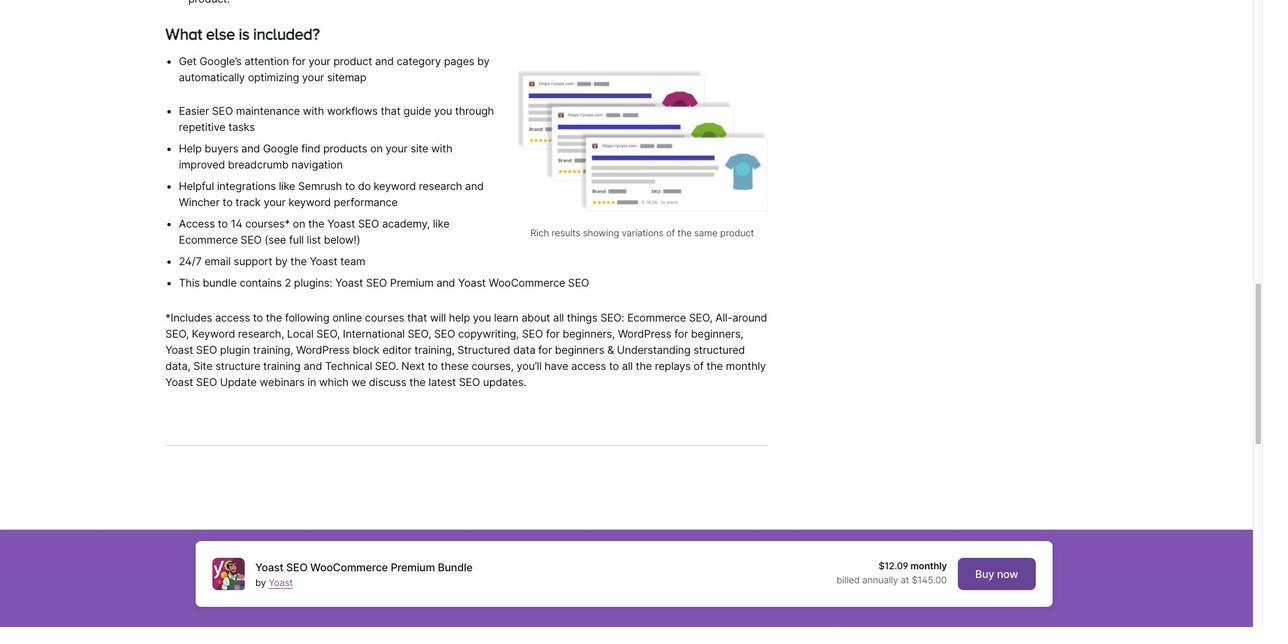 Task type: locate. For each thing, give the bounding box(es) containing it.
1 horizontal spatial beginners,
[[691, 328, 743, 341]]

0 vertical spatial on
[[370, 142, 383, 155]]

0 horizontal spatial with
[[303, 104, 324, 118]]

0 horizontal spatial like
[[279, 180, 295, 193]]

all
[[553, 311, 564, 325], [622, 360, 633, 373]]

buy now
[[975, 568, 1018, 582]]

1 vertical spatial keyword
[[289, 196, 331, 209]]

your left site
[[386, 142, 408, 155]]

courses,
[[472, 360, 514, 373]]

that left will at the left of page
[[407, 311, 427, 325]]

all-
[[716, 311, 732, 325]]

0 horizontal spatial that
[[381, 104, 401, 118]]

for up understanding
[[675, 328, 688, 341]]

0 vertical spatial monthly
[[726, 360, 766, 373]]

included?
[[253, 25, 320, 43]]

monthly inside $12.09 monthly billed annually at $145.00
[[911, 561, 947, 572]]

keyword right do
[[374, 180, 416, 193]]

team
[[340, 255, 365, 268]]

0 horizontal spatial product
[[333, 55, 372, 68]]

update
[[220, 376, 257, 389]]

woocommerce
[[489, 276, 565, 290], [310, 561, 388, 574], [520, 575, 733, 611]]

seo up yoast link
[[286, 561, 308, 574]]

buyers
[[205, 142, 238, 155]]

0 vertical spatial all
[[553, 311, 564, 325]]

on up "full"
[[293, 217, 305, 231]]

wordpress up understanding
[[618, 328, 672, 341]]

workflows
[[327, 104, 378, 118]]

1 vertical spatial access
[[571, 360, 606, 373]]

2 vertical spatial by
[[255, 577, 266, 589]]

0 horizontal spatial beginners,
[[563, 328, 615, 341]]

find
[[301, 142, 320, 155]]

training, up 'training'
[[253, 344, 293, 357]]

0 horizontal spatial all
[[553, 311, 564, 325]]

training,
[[253, 344, 293, 357], [414, 344, 455, 357]]

0 horizontal spatial on
[[293, 217, 305, 231]]

1 vertical spatial ecommerce
[[627, 311, 686, 325]]

*includes access to the following online courses that will help you learn about all things seo: ecommerce seo, all-around seo, keyword research, local seo, international seo, seo copywriting, seo for beginners, wordpress for beginners, yoast seo plugin training, wordpress block editor training, structured data for beginners & understanding structured data, site structure training and technical seo. next to these courses, you'll have access to all the replays of the monthly yoast seo update webinars in which we discuss the latest seo updates.
[[165, 311, 767, 389]]

monthly
[[726, 360, 766, 373], [911, 561, 947, 572]]

1 vertical spatial all
[[622, 360, 633, 373]]

2
[[285, 276, 291, 290]]

you'll
[[517, 360, 542, 373]]

integrations
[[217, 180, 276, 193]]

beginners, up structured
[[691, 328, 743, 341]]

online
[[332, 311, 362, 325]]

1 vertical spatial by
[[275, 255, 288, 268]]

to up latest
[[428, 360, 438, 373]]

2 vertical spatial woocommerce
[[520, 575, 733, 611]]

seo up support
[[241, 233, 262, 247]]

0 vertical spatial ecommerce
[[179, 233, 238, 247]]

like inside helpful integrations like semrush to do keyword research and wincher to track your keyword performance
[[279, 180, 295, 193]]

for down about
[[546, 328, 560, 341]]

seo down the site
[[196, 376, 217, 389]]

to left 'track'
[[223, 196, 233, 209]]

0 horizontal spatial keyword
[[289, 196, 331, 209]]

and inside get google's attention for your product and category pages by automatically optimizing your sitemap
[[375, 55, 394, 68]]

by inside yoast seo woocommerce premium bundle by yoast
[[255, 577, 266, 589]]

0 horizontal spatial monthly
[[726, 360, 766, 373]]

you inside "easier seo maintenance with workflows that guide you through repetitive tasks"
[[434, 104, 452, 118]]

and up will at the left of page
[[437, 276, 455, 290]]

by inside get google's attention for your product and category pages by automatically optimizing your sitemap
[[477, 55, 490, 68]]

0 vertical spatial that
[[381, 104, 401, 118]]

your inside helpful integrations like semrush to do keyword research and wincher to track your keyword performance
[[264, 196, 286, 209]]

updates.
[[483, 376, 526, 389]]

seo down these
[[459, 376, 480, 389]]

product up the sitemap
[[333, 55, 372, 68]]

1 vertical spatial with
[[431, 142, 453, 155]]

yoast inside the access to 14 courses* on the yoast seo academy, like ecommerce seo (see full list below!)
[[327, 217, 355, 231]]

rich
[[531, 227, 549, 238]]

1 vertical spatial that
[[407, 311, 427, 325]]

beginners, down 'things' in the left of the page
[[563, 328, 615, 341]]

1 horizontal spatial product
[[720, 227, 754, 238]]

around
[[732, 311, 767, 325]]

0 vertical spatial access
[[215, 311, 250, 325]]

of right replays
[[694, 360, 704, 373]]

on right products
[[370, 142, 383, 155]]

with up find
[[303, 104, 324, 118]]

to
[[345, 180, 355, 193], [223, 196, 233, 209], [218, 217, 228, 231], [253, 311, 263, 325], [428, 360, 438, 373], [609, 360, 619, 373]]

1 horizontal spatial monthly
[[911, 561, 947, 572]]

courses
[[365, 311, 404, 325]]

of right variations
[[666, 227, 675, 238]]

all down understanding
[[622, 360, 633, 373]]

premium left bundle
[[391, 561, 435, 574]]

1 horizontal spatial keyword
[[374, 180, 416, 193]]

site
[[193, 360, 212, 373]]

0 vertical spatial you
[[434, 104, 452, 118]]

like left semrush
[[279, 180, 295, 193]]

yoast seo woocommerce premium bundle by yoast
[[255, 561, 473, 589]]

your up courses*
[[264, 196, 286, 209]]

seo down 'performance'
[[358, 217, 379, 231]]

all right about
[[553, 311, 564, 325]]

training, up these
[[414, 344, 455, 357]]

1 vertical spatial monthly
[[911, 561, 947, 572]]

1 vertical spatial wordpress
[[296, 344, 350, 357]]

1 horizontal spatial wordpress
[[618, 328, 672, 341]]

that
[[381, 104, 401, 118], [407, 311, 427, 325]]

1 horizontal spatial by
[[275, 255, 288, 268]]

these
[[441, 360, 469, 373]]

and
[[375, 55, 394, 68], [241, 142, 260, 155], [465, 180, 484, 193], [437, 276, 455, 290], [303, 360, 322, 373]]

like right the academy,
[[433, 217, 449, 231]]

seo up tasks
[[212, 104, 233, 118]]

1 beginners, from the left
[[563, 328, 615, 341]]

1 horizontal spatial of
[[694, 360, 704, 373]]

1 vertical spatial premium
[[391, 561, 435, 574]]

about
[[522, 311, 550, 325]]

local
[[287, 328, 314, 341]]

else
[[206, 25, 235, 43]]

that left guide
[[381, 104, 401, 118]]

the down structured
[[707, 360, 723, 373]]

like
[[279, 180, 295, 193], [433, 217, 449, 231]]

next
[[401, 360, 425, 373]]

and right research
[[465, 180, 484, 193]]

1 vertical spatial woocommerce
[[310, 561, 388, 574]]

track
[[236, 196, 261, 209]]

google's
[[200, 55, 242, 68]]

rich results showing variations of the same product
[[531, 227, 754, 238]]

1 vertical spatial of
[[694, 360, 704, 373]]

0 horizontal spatial you
[[434, 104, 452, 118]]

1 horizontal spatial all
[[622, 360, 633, 373]]

seo:
[[600, 311, 624, 325]]

0 horizontal spatial by
[[255, 577, 266, 589]]

on inside help buyers and google find products on your site with improved breadcrumb navigation
[[370, 142, 383, 155]]

to up research,
[[253, 311, 263, 325]]

by right pages
[[477, 55, 490, 68]]

1 horizontal spatial ecommerce
[[627, 311, 686, 325]]

do
[[358, 180, 371, 193]]

on inside the access to 14 courses* on the yoast seo academy, like ecommerce seo (see full list below!)
[[293, 217, 305, 231]]

helpful integrations like semrush to do keyword research and wincher to track your keyword performance
[[179, 180, 484, 209]]

by left yoast link
[[255, 577, 266, 589]]

seo,
[[689, 311, 713, 325], [165, 328, 189, 341], [316, 328, 340, 341], [408, 328, 431, 341]]

0 vertical spatial premium
[[390, 276, 434, 290]]

1 vertical spatial on
[[293, 217, 305, 231]]

wordpress down local
[[296, 344, 350, 357]]

premium up will at the left of page
[[390, 276, 434, 290]]

you right guide
[[434, 104, 452, 118]]

the up 'list'
[[308, 217, 325, 231]]

seo up 'things' in the left of the page
[[568, 276, 589, 290]]

helpful
[[179, 180, 214, 193]]

1 horizontal spatial with
[[431, 142, 453, 155]]

access down beginners
[[571, 360, 606, 373]]

with inside help buyers and google find products on your site with improved breadcrumb navigation
[[431, 142, 453, 155]]

1 horizontal spatial that
[[407, 311, 427, 325]]

get
[[179, 55, 197, 68]]

and up breadcrumb
[[241, 142, 260, 155]]

site
[[411, 142, 428, 155]]

for inside get google's attention for your product and category pages by automatically optimizing your sitemap
[[292, 55, 306, 68]]

for up optimizing
[[292, 55, 306, 68]]

1 vertical spatial you
[[473, 311, 491, 325]]

1 horizontal spatial training,
[[414, 344, 455, 357]]

seo down about
[[522, 328, 543, 341]]

for up have
[[538, 344, 552, 357]]

seo
[[212, 104, 233, 118], [358, 217, 379, 231], [241, 233, 262, 247], [366, 276, 387, 290], [568, 276, 589, 290], [434, 328, 455, 341], [522, 328, 543, 341], [196, 344, 217, 357], [196, 376, 217, 389], [459, 376, 480, 389], [286, 561, 308, 574]]

the down understanding
[[636, 360, 652, 373]]

and inside help buyers and google find products on your site with improved breadcrumb navigation
[[241, 142, 260, 155]]

the left the 'same'
[[678, 227, 692, 238]]

email
[[204, 255, 231, 268]]

and up in
[[303, 360, 322, 373]]

your up the sitemap
[[309, 55, 330, 68]]

seo.
[[375, 360, 399, 373]]

attention
[[244, 55, 289, 68]]

products
[[323, 142, 367, 155]]

seo, down will at the left of page
[[408, 328, 431, 341]]

access up keyword
[[215, 311, 250, 325]]

0 vertical spatial with
[[303, 104, 324, 118]]

2 beginners, from the left
[[691, 328, 743, 341]]

seo, down "online"
[[316, 328, 340, 341]]

1 horizontal spatial like
[[433, 217, 449, 231]]

data
[[513, 344, 535, 357]]

and left category
[[375, 55, 394, 68]]

ecommerce
[[179, 233, 238, 247], [627, 311, 686, 325]]

in
[[308, 376, 316, 389]]

ecommerce down access
[[179, 233, 238, 247]]

the down "full"
[[290, 255, 307, 268]]

0 horizontal spatial of
[[666, 227, 675, 238]]

what else is included?
[[165, 25, 320, 43]]

replays
[[655, 360, 691, 373]]

2 horizontal spatial by
[[477, 55, 490, 68]]

1 vertical spatial like
[[433, 217, 449, 231]]

you up the copywriting,
[[473, 311, 491, 325]]

through
[[455, 104, 494, 118]]

0 vertical spatial by
[[477, 55, 490, 68]]

by down (see
[[275, 255, 288, 268]]

1 horizontal spatial you
[[473, 311, 491, 325]]

is
[[239, 25, 249, 43]]

0 horizontal spatial training,
[[253, 344, 293, 357]]

keyword down semrush
[[289, 196, 331, 209]]

0 vertical spatial keyword
[[374, 180, 416, 193]]

0 vertical spatial product
[[333, 55, 372, 68]]

guide
[[403, 104, 431, 118]]

billed
[[837, 575, 860, 586]]

the
[[308, 217, 325, 231], [678, 227, 692, 238], [290, 255, 307, 268], [266, 311, 282, 325], [636, 360, 652, 373], [707, 360, 723, 373], [409, 376, 426, 389]]

ecommerce up understanding
[[627, 311, 686, 325]]

with right site
[[431, 142, 453, 155]]

product right the 'same'
[[720, 227, 754, 238]]

0 vertical spatial like
[[279, 180, 295, 193]]

monthly down structured
[[726, 360, 766, 373]]

the up research,
[[266, 311, 282, 325]]

1 horizontal spatial on
[[370, 142, 383, 155]]

seo inside "easier seo maintenance with workflows that guide you through repetitive tasks"
[[212, 104, 233, 118]]

0 horizontal spatial ecommerce
[[179, 233, 238, 247]]

to left the 14
[[218, 217, 228, 231]]

monthly up the $145.00
[[911, 561, 947, 572]]

buy
[[975, 568, 994, 582]]



Task type: describe. For each thing, give the bounding box(es) containing it.
automatically
[[179, 71, 245, 84]]

performance
[[334, 196, 398, 209]]

2 training, from the left
[[414, 344, 455, 357]]

seo, down *includes
[[165, 328, 189, 341]]

with inside "easier seo maintenance with workflows that guide you through repetitive tasks"
[[303, 104, 324, 118]]

category
[[397, 55, 441, 68]]

courses*
[[245, 217, 290, 231]]

results
[[552, 227, 580, 238]]

which
[[319, 376, 349, 389]]

&
[[607, 344, 614, 357]]

breadcrumb
[[228, 158, 289, 172]]

structured
[[458, 344, 510, 357]]

of inside *includes access to the following online courses that will help you learn about all things seo: ecommerce seo, all-around seo, keyword research, local seo, international seo, seo copywriting, seo for beginners, wordpress for beginners, yoast seo plugin training, wordpress block editor training, structured data for beginners & understanding structured data, site structure training and technical seo. next to these courses, you'll have access to all the replays of the monthly yoast seo update webinars in which we discuss the latest seo updates.
[[694, 360, 704, 373]]

to inside the access to 14 courses* on the yoast seo academy, like ecommerce seo (see full list below!)
[[218, 217, 228, 231]]

navigation
[[291, 158, 343, 172]]

that inside *includes access to the following online courses that will help you learn about all things seo: ecommerce seo, all-around seo, keyword research, local seo, international seo, seo copywriting, seo for beginners, wordpress for beginners, yoast seo plugin training, wordpress block editor training, structured data for beginners & understanding structured data, site structure training and technical seo. next to these courses, you'll have access to all the replays of the monthly yoast seo update webinars in which we discuss the latest seo updates.
[[407, 311, 427, 325]]

below!)
[[324, 233, 360, 247]]

structure
[[215, 360, 260, 373]]

support
[[234, 255, 272, 268]]

$12.09
[[879, 561, 908, 572]]

bundle
[[438, 561, 473, 574]]

research
[[419, 180, 462, 193]]

latest
[[429, 376, 456, 389]]

editor
[[383, 344, 412, 357]]

easier seo maintenance with workflows that guide you through repetitive tasks
[[179, 104, 494, 134]]

24/7 email support by the yoast team
[[179, 255, 365, 268]]

maintenance
[[236, 104, 300, 118]]

plugin
[[220, 344, 250, 357]]

$145.00
[[912, 575, 947, 586]]

variations
[[622, 227, 664, 238]]

wincher
[[179, 196, 220, 209]]

your left the sitemap
[[302, 71, 324, 84]]

this bundle contains 2 plugins: yoast seo premium and yoast woocommerce seo
[[179, 276, 589, 290]]

0 horizontal spatial access
[[215, 311, 250, 325]]

easier
[[179, 104, 209, 118]]

semrush
[[298, 180, 342, 193]]

data,
[[165, 360, 191, 373]]

yoast link
[[269, 577, 293, 589]]

monthly inside *includes access to the following online courses that will help you learn about all things seo: ecommerce seo, all-around seo, keyword research, local seo, international seo, seo copywriting, seo for beginners, wordpress for beginners, yoast seo plugin training, wordpress block editor training, structured data for beginners & understanding structured data, site structure training and technical seo. next to these courses, you'll have access to all the replays of the monthly yoast seo update webinars in which we discuss the latest seo updates.
[[726, 360, 766, 373]]

academy,
[[382, 217, 430, 231]]

we
[[351, 376, 366, 389]]

get google's attention for your product and category pages by automatically optimizing your sitemap
[[179, 55, 490, 84]]

the down next
[[409, 376, 426, 389]]

like inside the access to 14 courses* on the yoast seo academy, like ecommerce seo (see full list below!)
[[433, 217, 449, 231]]

seo, left all-
[[689, 311, 713, 325]]

to left do
[[345, 180, 355, 193]]

bundle
[[203, 276, 237, 290]]

you inside *includes access to the following online courses that will help you learn about all things seo: ecommerce seo, all-around seo, keyword research, local seo, international seo, seo copywriting, seo for beginners, wordpress for beginners, yoast seo plugin training, wordpress block editor training, structured data for beginners & understanding structured data, site structure training and technical seo. next to these courses, you'll have access to all the replays of the monthly yoast seo update webinars in which we discuss the latest seo updates.
[[473, 311, 491, 325]]

same
[[694, 227, 718, 238]]

copywriting,
[[458, 328, 519, 341]]

this
[[179, 276, 200, 290]]

1 training, from the left
[[253, 344, 293, 357]]

to down &
[[609, 360, 619, 373]]

help buyers and google find products on your site with improved breadcrumb navigation
[[179, 142, 453, 172]]

seo up the site
[[196, 344, 217, 357]]

what
[[165, 25, 202, 43]]

product inside get google's attention for your product and category pages by automatically optimizing your sitemap
[[333, 55, 372, 68]]

will
[[430, 311, 446, 325]]

list
[[307, 233, 321, 247]]

following
[[285, 311, 329, 325]]

1 vertical spatial product
[[720, 227, 754, 238]]

the inside the access to 14 courses* on the yoast seo academy, like ecommerce seo (see full list below!)
[[308, 217, 325, 231]]

research,
[[238, 328, 284, 341]]

14
[[231, 217, 242, 231]]

learn
[[494, 311, 519, 325]]

help
[[179, 142, 202, 155]]

0 horizontal spatial wordpress
[[296, 344, 350, 357]]

keyword
[[192, 328, 235, 341]]

your inside help buyers and google find products on your site with improved breadcrumb navigation
[[386, 142, 408, 155]]

showing
[[583, 227, 619, 238]]

now
[[997, 568, 1018, 582]]

*includes
[[165, 311, 212, 325]]

seo down will at the left of page
[[434, 328, 455, 341]]

webinars
[[260, 376, 305, 389]]

woocommerce inside yoast seo woocommerce premium bundle by yoast
[[310, 561, 388, 574]]

at
[[901, 575, 909, 586]]

plugins:
[[294, 276, 332, 290]]

block
[[353, 344, 380, 357]]

(see
[[265, 233, 286, 247]]

0 vertical spatial woocommerce
[[489, 276, 565, 290]]

buy now link
[[958, 559, 1036, 591]]

google
[[263, 142, 298, 155]]

ecommerce inside *includes access to the following online courses that will help you learn about all things seo: ecommerce seo, all-around seo, keyword research, local seo, international seo, seo copywriting, seo for beginners, wordpress for beginners, yoast seo plugin training, wordpress block editor training, structured data for beginners & understanding structured data, site structure training and technical seo. next to these courses, you'll have access to all the replays of the monthly yoast seo update webinars in which we discuss the latest seo updates.
[[627, 311, 686, 325]]

sitemap
[[327, 71, 366, 84]]

have
[[545, 360, 568, 373]]

tasks
[[228, 120, 255, 134]]

training
[[263, 360, 301, 373]]

and inside helpful integrations like semrush to do keyword research and wincher to track your keyword performance
[[465, 180, 484, 193]]

seo up the courses
[[366, 276, 387, 290]]

international
[[343, 328, 405, 341]]

pages
[[444, 55, 474, 68]]

premium inside yoast seo woocommerce premium bundle by yoast
[[391, 561, 435, 574]]

ecommerce inside the access to 14 courses* on the yoast seo academy, like ecommerce seo (see full list below!)
[[179, 233, 238, 247]]

repetitive
[[179, 120, 226, 134]]

0 vertical spatial of
[[666, 227, 675, 238]]

improved
[[179, 158, 225, 172]]

access to 14 courses* on the yoast seo academy, like ecommerce seo (see full list below!)
[[179, 217, 449, 247]]

that inside "easier seo maintenance with workflows that guide you through repetitive tasks"
[[381, 104, 401, 118]]

seo inside yoast seo woocommerce premium bundle by yoast
[[286, 561, 308, 574]]

things
[[567, 311, 598, 325]]

annually
[[862, 575, 898, 586]]

and inside *includes access to the following online courses that will help you learn about all things seo: ecommerce seo, all-around seo, keyword research, local seo, international seo, seo copywriting, seo for beginners, wordpress for beginners, yoast seo plugin training, wordpress block editor training, structured data for beginners & understanding structured data, site structure training and technical seo. next to these courses, you'll have access to all the replays of the monthly yoast seo update webinars in which we discuss the latest seo updates.
[[303, 360, 322, 373]]

technical
[[325, 360, 372, 373]]

1 horizontal spatial access
[[571, 360, 606, 373]]

visual of rich search results showing variations of the same t-shirt in red, green and blue image
[[517, 69, 768, 212]]

0 vertical spatial wordpress
[[618, 328, 672, 341]]



Task type: vqa. For each thing, say whether or not it's contained in the screenshot.
Easier SEO maintenance with workflows that guide you through repetitive tasks
yes



